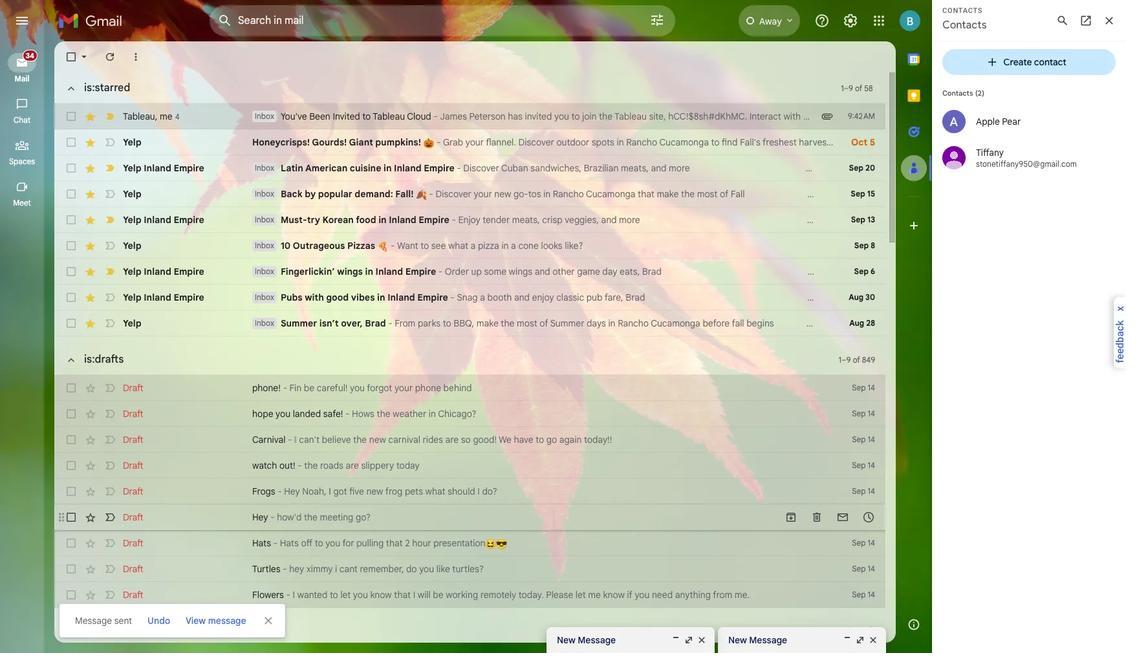 Task type: locate. For each thing, give the bounding box(es) containing it.
1 horizontal spatial hats
[[280, 538, 299, 549]]

in right "tos"
[[543, 188, 551, 200]]

– left 849 at right bottom
[[842, 355, 846, 364]]

1 horizontal spatial know
[[603, 589, 625, 601]]

fingerlickin'
[[281, 266, 335, 277]]

0 vertical spatial rancho
[[626, 136, 657, 148]]

inbox left sent
[[72, 625, 99, 638]]

of left 58 on the top right
[[855, 83, 862, 93]]

1 horizontal spatial new
[[728, 635, 747, 646]]

sep for second row from the bottom
[[852, 564, 866, 574]]

1 vertical spatial more
[[619, 214, 640, 226]]

alert
[[21, 30, 911, 638]]

1 vertical spatial 1
[[839, 355, 842, 364]]

crisp
[[542, 214, 562, 226]]

2 new from the left
[[728, 635, 747, 646]]

3 14 from the top
[[868, 435, 875, 444]]

brad right over,
[[365, 318, 386, 329]]

to right wanted
[[330, 589, 338, 601]]

and left other
[[535, 266, 550, 277]]

1 horizontal spatial meats,
[[621, 162, 649, 174]]

carnival
[[388, 434, 420, 446]]

0 horizontal spatial wings
[[337, 266, 363, 277]]

aug left 28
[[850, 318, 864, 328]]

2 horizontal spatial message
[[749, 635, 787, 646]]

giant
[[349, 136, 373, 148]]

close image
[[868, 635, 878, 646]]

draft for turtles - hey ximmy i cant remember, do you like turtles?
[[123, 563, 143, 575]]

fall's
[[740, 136, 761, 148]]

1 draft from the top
[[123, 382, 143, 394]]

14 for carnival - i can't believe the new carnival rides are so good! we have to go again  today!!
[[868, 435, 875, 444]]

1 left 849 at right bottom
[[839, 355, 842, 364]]

inbox for pubs
[[255, 292, 274, 302]]

1 sep 14 from the top
[[852, 383, 875, 393]]

cucamonga left 'before'
[[651, 318, 700, 329]]

meet heading
[[0, 198, 44, 208]]

6 draft from the top
[[123, 512, 143, 523]]

draft for watch out! - the roads are slippery today
[[123, 460, 143, 472]]

hats up turtles
[[252, 538, 271, 549]]

of left 849 at right bottom
[[853, 355, 860, 364]]

1 vertical spatial aug
[[850, 318, 864, 328]]

4 yelp inland empire from the top
[[123, 292, 204, 303]]

discover
[[518, 136, 554, 148], [463, 162, 499, 174], [436, 188, 471, 200]]

be right will
[[433, 589, 443, 601]]

inbox inside inbox summer isn't over, brad - from parks to bbq, make the most of summer days in rancho cucamonga before  fall begins͏ ͏ ͏ ͏ ͏ ͏͏ ͏ ͏ ͏ ͏ ͏͏ ͏ ͏ ͏ ͏ ͏͏ ͏ ͏ ͏ ͏ ͏͏ ͏ ͏ ͏ ͏ ͏͏ ͏ ͏ ͏ ͏  ͏͏ ͏ ͏ ͏ ͏ ͏͏ ͏ ͏ ͏ ͏ ͏͏ ͏ ͏ ͏ ͏ ͏͏ ͏ ͏ ͏ ͏ ͏͏ ͏ ͏
[[255, 318, 274, 328]]

0 horizontal spatial let
[[340, 589, 351, 601]]

1 row from the top
[[54, 103, 886, 129]]

rancho
[[626, 136, 657, 148], [553, 188, 584, 200], [618, 318, 649, 329]]

8 yelp from the top
[[123, 318, 141, 329]]

1 left 50 at bottom right
[[786, 626, 789, 636]]

main menu image
[[14, 13, 30, 28]]

other
[[553, 266, 575, 277]]

inbox inside inbox fingerlickin' wings in inland empire - order up some wings and other game day eats, brad ͏ ͏ ͏ ͏ ͏ ͏ ͏ ͏ ͏ ͏ ͏ ͏ ͏  ͏ ͏ ͏ ͏ ͏ ͏ ͏ ͏ ͏ ͏ ͏ ͏ ͏ ͏ ͏ ͏ ͏ ͏ ͏ ͏ ͏ ͏ ͏ ͏ ͏ ͏ ͏ ͏ ͏ ͏ ͏ ͏ ͏ ͏ ͏ ͏ ͏ ͏  ͏ ͏ ͏ ͏ ͏ ͏ ͏ ͏ ͏ ͏ ͏ ͏ ͏ ͏ ͏ ͏ ͏ ͏ ͏ ͏ ͏ ͏ ͏ ͏ ͏
[[255, 266, 274, 276]]

1 new from the left
[[557, 635, 576, 646]]

inbox summer isn't over, brad - from parks to bbq, make the most of summer days in rancho cucamonga before  fall begins͏ ͏ ͏ ͏ ͏ ͏͏ ͏ ͏ ͏ ͏ ͏͏ ͏ ͏ ͏ ͏ ͏͏ ͏ ͏ ͏ ͏ ͏͏ ͏ ͏ ͏ ͏ ͏͏ ͏ ͏ ͏ ͏  ͏͏ ͏ ͏ ͏ ͏ ͏͏ ͏ ͏ ͏ ͏ ͏͏ ͏ ͏ ͏ ͏ ͏͏ ͏ ͏ ͏ ͏ ͏͏ ͏ ͏
[[255, 318, 895, 329]]

0 vertical spatial aug
[[849, 292, 864, 302]]

inbox left you've
[[255, 111, 274, 121]]

1 vertical spatial –
[[842, 355, 846, 364]]

sep for 5th row from the bottom of the page
[[852, 486, 866, 496]]

7 sep 14 from the top
[[852, 564, 875, 574]]

9 draft from the top
[[123, 589, 143, 601]]

to left bbq,
[[443, 318, 451, 329]]

aug for from parks to bbq, make the most of summer days in rancho cucamonga before  fall begins͏ ͏ ͏ ͏ ͏ ͏͏ ͏ ͏ ͏ ͏ ͏͏ ͏ ͏ ͏ ͏ ͏͏ ͏ ͏ ͏ ͏ ͏͏ ͏ ͏ ͏ ͏ ͏͏ ͏ ͏ ͏ ͏  ͏͏ ͏ ͏ ͏ ͏ ͏͏ ͏ ͏ ͏ ͏ ͏͏ ͏ ͏ ͏ ͏ ͏͏ ͏ ͏ ͏ ͏ ͏͏ ͏ ͏
[[850, 318, 864, 328]]

1 horizontal spatial make
[[657, 188, 679, 200]]

0 horizontal spatial hats
[[252, 538, 271, 549]]

make right bbq,
[[477, 318, 499, 329]]

cuisine
[[350, 162, 381, 174]]

is:drafts button
[[58, 347, 129, 373]]

aug left 30
[[849, 292, 864, 302]]

Search in mail text field
[[238, 14, 613, 27]]

0 vertical spatial 1
[[841, 83, 844, 93]]

sep for third row from the bottom
[[852, 538, 866, 548]]

outrageous
[[293, 240, 345, 252]]

brad right the fare,
[[626, 292, 645, 303]]

i left wanted
[[293, 589, 295, 601]]

5 row from the top
[[54, 207, 886, 233]]

advanced search options image
[[644, 7, 670, 33]]

,
[[155, 110, 157, 122]]

fin
[[289, 382, 302, 394]]

your right forgot
[[395, 382, 413, 394]]

hey
[[289, 563, 304, 575]]

fall
[[732, 318, 744, 329]]

me right ,
[[160, 110, 172, 122]]

1 horizontal spatial what
[[448, 240, 468, 252]]

view message link
[[181, 609, 251, 633]]

sep for 13th row
[[852, 461, 866, 470]]

tab list
[[896, 41, 932, 607]]

sep for 11th row
[[852, 409, 866, 419]]

1 horizontal spatial hey
[[284, 486, 300, 497]]

yelp inland empire for latin
[[123, 162, 204, 174]]

main content
[[54, 41, 939, 653]]

summer down pubs
[[281, 318, 317, 329]]

you right do
[[419, 563, 434, 575]]

9 for is:starred
[[849, 83, 853, 93]]

spaces heading
[[0, 157, 44, 167]]

sep for 1st row from the bottom of the page
[[852, 590, 866, 600]]

inbox inside inbox you've been invited to tableau cloud -
[[255, 111, 274, 121]]

849
[[862, 355, 875, 364]]

3 yelp from the top
[[123, 188, 141, 200]]

tableau up pumpkins!
[[373, 111, 405, 122]]

more down - discover your new go-tos in rancho cucamonga that make the most of fall͏ ͏  ͏ ͏ ͏ ͏͏ ͏ ͏ ͏ ͏ ͏͏ ͏ ͏ ͏ ͏ ͏͏ ͏ ͏ ͏ ͏ ͏͏ ͏ ͏ ͏ ͏ ͏͏ ͏ ͏ ͏ ͏ ͏͏ ͏ ͏ ͏ ͏ ͏͏  ͏ ͏ ͏ ͏ ͏͏ ͏ ͏ ͏ ͏ ͏͏ ͏ ͏ ͏ ͏ ͏͏ ͏ ͏ ͏ ͏ ͏͏ ͏ ͏ ͏ ͏
[[619, 214, 640, 226]]

1 vertical spatial what
[[425, 486, 445, 497]]

7 14 from the top
[[868, 564, 875, 574]]

by
[[305, 188, 316, 200]]

turtles
[[252, 563, 280, 575]]

- left how'd
[[270, 512, 275, 523]]

if
[[627, 589, 632, 601]]

hour
[[412, 538, 431, 549]]

1 vertical spatial 9
[[846, 355, 851, 364]]

2 know from the left
[[603, 589, 625, 601]]

0 vertical spatial be
[[304, 382, 314, 394]]

1 horizontal spatial tableau
[[373, 111, 405, 122]]

sep 14
[[852, 383, 875, 393], [852, 409, 875, 419], [852, 435, 875, 444], [852, 461, 875, 470], [852, 486, 875, 496], [852, 538, 875, 548], [852, 564, 875, 574], [852, 590, 875, 600]]

most for fall͏
[[697, 188, 718, 200]]

flannel.
[[486, 136, 516, 148]]

0 horizontal spatial new
[[557, 635, 576, 646]]

16 row from the top
[[54, 530, 886, 556]]

pizzas
[[347, 240, 375, 252]]

58
[[864, 83, 873, 93]]

0 horizontal spatial new message
[[557, 635, 616, 646]]

0 vertical spatial that
[[638, 188, 654, 200]]

days
[[587, 318, 606, 329]]

inbox latin american cuisine in inland empire - discover cuban sandwiches, brazilian meats, and more ͏ ͏ ͏ ͏ ͏ ͏ ͏ ͏ ͏ ͏ ͏  ͏ ͏ ͏ ͏ ͏ ͏ ͏ ͏ ͏ ͏ ͏ ͏ ͏ ͏ ͏ ͏ ͏ ͏ ͏ ͏ ͏ ͏ ͏ ͏ ͏ ͏ ͏ ͏ ͏ ͏ ͏ ͏ ͏ ͏ ͏ ͏ ͏ ͏  ͏ ͏ ͏ ͏ ͏ ͏ ͏ ͏ ͏ ͏ ͏ ͏ ͏ ͏ ͏ ͏ ͏ ͏ ͏ ͏ ͏ ͏ ͏ ͏ ͏
[[255, 162, 862, 174]]

cucamonga left find
[[659, 136, 709, 148]]

1 left 58 on the top right
[[841, 83, 844, 93]]

new message for pop out icon's minimize image
[[728, 635, 787, 646]]

today.
[[519, 589, 544, 601]]

0 vertical spatial me
[[160, 110, 172, 122]]

10 outrageous pizzas
[[281, 240, 378, 252]]

your up "tender"
[[474, 188, 492, 200]]

1 vertical spatial brad
[[626, 292, 645, 303]]

sep 14 for watch out! - the roads are slippery today
[[852, 461, 875, 470]]

0 vertical spatial 9
[[849, 83, 853, 93]]

inbox inside inbox pubs with good vibes in inland empire - snag a booth and enjoy classic pub fare, brad ͏ ͏ ͏ ͏ ͏ ͏ ͏ ͏ ͏ ͏ ͏ ͏ ͏ ͏ ͏  ͏ ͏ ͏ ͏ ͏ ͏ ͏ ͏ ͏ ͏ ͏ ͏ ͏ ͏ ͏ ͏ ͏ ͏ ͏ ͏ ͏ ͏ ͏ ͏ ͏ ͏ ͏ ͏ ͏ ͏ ͏ ͏ ͏ ͏ ͏ ͏ ͏ ͏  ͏ ͏ ͏ ͏ ͏ ͏ ͏ ͏ ͏ ͏ ͏ ͏ ͏ ͏ ͏ ͏ ͏ ͏ ͏ ͏ ͏ ͏ ͏ ͏ ͏
[[255, 292, 274, 302]]

5 sep 14 from the top
[[852, 486, 875, 496]]

inbox inside inbox must-try korean food in inland empire - enjoy tender meats, crisp veggies, and more ͏ ͏ ͏ ͏ ͏ ͏ ͏ ͏ ͏ ͏ ͏ ͏ ͏ ͏ ͏ ͏  ͏ ͏ ͏ ͏ ͏ ͏ ͏ ͏ ͏ ͏ ͏ ͏ ͏ ͏ ͏ ͏ ͏ ͏ ͏ ͏ ͏ ͏ ͏ ͏ ͏ ͏ ͏ ͏ ͏ ͏ ͏ ͏ ͏ ͏ ͏ ͏ ͏ ͏  ͏ ͏ ͏ ͏ ͏ ͏ ͏ ͏ ͏ ͏ ͏ ͏ ͏ ͏ ͏ ͏ ͏ ͏ ͏ ͏ ͏ ͏ ͏ ͏ ͏
[[255, 215, 274, 224]]

8 sep 14 from the top
[[852, 590, 875, 600]]

remember,
[[360, 563, 404, 575]]

harvest.͏
[[799, 136, 832, 148]]

be right fin
[[304, 382, 314, 394]]

0 horizontal spatial meats,
[[512, 214, 540, 226]]

1 horizontal spatial let
[[576, 589, 586, 601]]

14 for hope you landed safe! - hows the weather in chicago?
[[868, 409, 875, 419]]

inbox for fingerlickin'
[[255, 266, 274, 276]]

inbox left 10
[[255, 241, 274, 250]]

most for summer
[[517, 318, 537, 329]]

empire
[[174, 162, 204, 174], [424, 162, 455, 174], [174, 214, 204, 226], [419, 214, 449, 226], [174, 266, 204, 277], [405, 266, 436, 277], [174, 292, 204, 303], [417, 292, 448, 303]]

meats, up cone
[[512, 214, 540, 226]]

1 vertical spatial your
[[474, 188, 492, 200]]

rancho down the fare,
[[618, 318, 649, 329]]

hey - how'd the meeting go?
[[252, 512, 371, 523]]

258
[[815, 626, 827, 636]]

🍕 image
[[378, 241, 388, 252]]

alert containing message sent
[[21, 30, 911, 638]]

wings right some
[[509, 266, 532, 277]]

food
[[356, 214, 376, 226]]

know down remember,
[[370, 589, 392, 601]]

landed
[[293, 408, 321, 420]]

2 vertical spatial 1
[[786, 626, 789, 636]]

honeycrisps! gourds! giant pumpkins!
[[252, 136, 423, 148]]

in right the 'vibes'
[[377, 292, 385, 303]]

🍂 image
[[416, 189, 427, 200]]

1 yelp inland empire from the top
[[123, 162, 204, 174]]

2 wings from the left
[[509, 266, 532, 277]]

let down cant
[[340, 589, 351, 601]]

1 horizontal spatial most
[[697, 188, 718, 200]]

yelp inland empire for fingerlickin'
[[123, 266, 204, 277]]

navigation
[[0, 41, 45, 653]]

game
[[577, 266, 600, 277]]

inbox left latin
[[255, 163, 274, 173]]

you left for
[[325, 538, 340, 549]]

spaces
[[9, 157, 35, 166]]

1 horizontal spatial message
[[578, 635, 616, 646]]

0 vertical spatial discover
[[518, 136, 554, 148]]

chat heading
[[0, 115, 44, 125]]

13 row from the top
[[54, 453, 886, 479]]

more down - grab your flannel. discover outdoor spots in rancho cucamonga to find  fall's freshest harvest.͏ ͏ ͏ ͏ ͏ ͏͏ ͏ ͏ ͏ ͏ ͏͏ ͏ ͏ ͏ ͏ ͏͏ ͏ ͏ ͏ ͏ ͏͏ ͏ ͏ ͏  ͏ ͏͏ ͏ ͏ ͏ ͏ ͏͏ ͏ ͏ ͏ ͏ ͏͏ ͏ ͏ ͏ ͏ ͏͏ ͏ ͏ ͏ ͏ ͏͏ ͏
[[669, 162, 690, 174]]

7 yelp from the top
[[123, 292, 141, 303]]

0 horizontal spatial are
[[346, 460, 359, 472]]

are left so
[[445, 434, 459, 446]]

0 horizontal spatial me
[[160, 110, 172, 122]]

0 horizontal spatial tableau
[[123, 110, 155, 122]]

sep for 10th row
[[852, 383, 866, 393]]

cucamonga down 'brazilian'
[[586, 188, 635, 200]]

ximmy
[[306, 563, 333, 575]]

grab
[[443, 136, 463, 148]]

most down inbox pubs with good vibes in inland empire - snag a booth and enjoy classic pub fare, brad ͏ ͏ ͏ ͏ ͏ ͏ ͏ ͏ ͏ ͏ ͏ ͏ ͏ ͏ ͏  ͏ ͏ ͏ ͏ ͏ ͏ ͏ ͏ ͏ ͏ ͏ ͏ ͏ ͏ ͏ ͏ ͏ ͏ ͏ ͏ ͏ ͏ ͏ ͏ ͏ ͏ ͏ ͏ ͏ ͏ ͏ ͏ ͏ ͏ ͏ ͏ ͏ ͏  ͏ ͏ ͏ ͏ ͏ ͏ ͏ ͏ ͏ ͏ ͏ ͏ ͏ ͏ ͏ ͏ ͏ ͏ ͏ ͏ ͏ ͏ ͏ ͏ ͏
[[517, 318, 537, 329]]

from
[[395, 318, 416, 329]]

sep 14 for frogs - hey noah, i got five new frog pets what should i do?
[[852, 486, 875, 496]]

need
[[652, 589, 673, 601]]

5 draft from the top
[[123, 486, 143, 497]]

6 sep 14 from the top
[[852, 538, 875, 548]]

in up the 'vibes'
[[365, 266, 373, 277]]

2 yelp inland empire from the top
[[123, 214, 204, 226]]

1 horizontal spatial new message
[[728, 635, 787, 646]]

five
[[349, 486, 364, 497]]

inbox left pubs
[[255, 292, 274, 302]]

more
[[669, 162, 690, 174], [619, 214, 640, 226]]

None checkbox
[[65, 110, 78, 123], [65, 162, 78, 175], [65, 188, 78, 201], [65, 317, 78, 330], [65, 485, 78, 498], [65, 511, 78, 524], [65, 537, 78, 550], [65, 589, 78, 602], [65, 110, 78, 123], [65, 162, 78, 175], [65, 188, 78, 201], [65, 317, 78, 330], [65, 485, 78, 498], [65, 511, 78, 524], [65, 537, 78, 550], [65, 589, 78, 602]]

and
[[651, 162, 667, 174], [601, 214, 617, 226], [535, 266, 550, 277], [514, 292, 530, 303]]

a left cone
[[511, 240, 516, 252]]

1 horizontal spatial be
[[433, 589, 443, 601]]

the right believe
[[353, 434, 367, 446]]

6 14 from the top
[[868, 538, 875, 548]]

summer
[[281, 318, 317, 329], [550, 318, 584, 329]]

settings image
[[843, 13, 858, 28]]

- right 🍕 image
[[391, 240, 395, 252]]

1 horizontal spatial wings
[[509, 266, 532, 277]]

to left find
[[711, 136, 720, 148]]

0 horizontal spatial summer
[[281, 318, 317, 329]]

1 vertical spatial hey
[[252, 512, 268, 523]]

4 14 from the top
[[868, 461, 875, 470]]

new message left 50 at bottom right
[[728, 635, 787, 646]]

15 row from the top
[[54, 505, 886, 530]]

gmail image
[[58, 8, 129, 34]]

hey down frogs
[[252, 512, 268, 523]]

the right hows
[[377, 408, 390, 420]]

11 row from the top
[[54, 401, 886, 427]]

pop out image
[[855, 635, 865, 646]]

toolbar
[[778, 511, 882, 524]]

- left snag
[[450, 292, 455, 303]]

3 draft from the top
[[123, 434, 143, 446]]

2 row from the top
[[54, 129, 939, 155]]

row
[[54, 103, 886, 129], [54, 129, 939, 155], [54, 155, 886, 181], [54, 181, 886, 207], [54, 207, 886, 233], [54, 233, 886, 259], [54, 259, 886, 285], [54, 285, 886, 310], [54, 310, 895, 336], [54, 375, 886, 401], [54, 401, 886, 427], [54, 427, 886, 453], [54, 453, 886, 479], [54, 479, 886, 505], [54, 505, 886, 530], [54, 530, 886, 556], [54, 556, 886, 582], [54, 582, 886, 608]]

today
[[396, 460, 420, 472]]

me right 'please'
[[588, 589, 601, 601]]

chicago?
[[438, 408, 477, 420]]

sep for 14th row from the bottom of the page
[[851, 215, 865, 224]]

sandwiches,
[[531, 162, 581, 174]]

1 horizontal spatial more
[[669, 162, 690, 174]]

0 vertical spatial most
[[697, 188, 718, 200]]

- right 🎃 image
[[437, 136, 441, 148]]

of down enjoy
[[540, 318, 548, 329]]

navigation containing mail
[[0, 41, 45, 653]]

1 horizontal spatial a
[[480, 292, 485, 303]]

pets
[[405, 486, 423, 497]]

9 left 849 at right bottom
[[846, 355, 851, 364]]

row containing tableau
[[54, 103, 886, 129]]

9 for is:drafts
[[846, 355, 851, 364]]

1 yelp from the top
[[123, 136, 141, 148]]

1 vertical spatial me
[[588, 589, 601, 601]]

brad right eats,
[[642, 266, 662, 277]]

summer down classic
[[550, 318, 584, 329]]

do?
[[482, 486, 497, 497]]

close image
[[697, 635, 707, 646]]

fall!
[[395, 188, 414, 200]]

new right five
[[366, 486, 383, 497]]

– for is:drafts
[[842, 355, 846, 364]]

presentation
[[434, 538, 485, 549]]

roads
[[320, 460, 343, 472]]

inbox inside inbox latin american cuisine in inland empire - discover cuban sandwiches, brazilian meats, and more ͏ ͏ ͏ ͏ ͏ ͏ ͏ ͏ ͏ ͏ ͏  ͏ ͏ ͏ ͏ ͏ ͏ ͏ ͏ ͏ ͏ ͏ ͏ ͏ ͏ ͏ ͏ ͏ ͏ ͏ ͏ ͏ ͏ ͏ ͏ ͏ ͏ ͏ ͏ ͏ ͏ ͏ ͏ ͏ ͏ ͏ ͏ ͏ ͏  ͏ ͏ ͏ ͏ ͏ ͏ ͏ ͏ ͏ ͏ ͏ ͏ ͏ ͏ ͏ ͏ ͏ ͏ ͏ ͏ ͏ ͏ ͏ ͏ ͏
[[255, 163, 274, 173]]

wings down pizzas
[[337, 266, 363, 277]]

pub
[[586, 292, 602, 303]]

freshest
[[763, 136, 797, 148]]

looks
[[541, 240, 563, 252]]

2 vertical spatial rancho
[[618, 318, 649, 329]]

0 horizontal spatial know
[[370, 589, 392, 601]]

1 new message from the left
[[557, 635, 616, 646]]

0 horizontal spatial minimize image
[[671, 635, 681, 646]]

1 horizontal spatial are
[[445, 434, 459, 446]]

1 vertical spatial meats,
[[512, 214, 540, 226]]

in right the "cuisine"
[[384, 162, 392, 174]]

2 minimize image from the left
[[842, 635, 853, 646]]

1 horizontal spatial summer
[[550, 318, 584, 329]]

1 minimize image from the left
[[671, 635, 681, 646]]

you've
[[281, 111, 307, 122]]

8 draft from the top
[[123, 563, 143, 575]]

– left 58 on the top right
[[844, 83, 849, 93]]

7 draft from the top
[[123, 538, 143, 549]]

0 vertical spatial –
[[844, 83, 849, 93]]

spots
[[592, 136, 614, 148]]

inbox you've been invited to tableau cloud -
[[255, 111, 440, 122]]

again
[[559, 434, 582, 446]]

inbox must-try korean food in inland empire - enjoy tender meats, crisp veggies, and more ͏ ͏ ͏ ͏ ͏ ͏ ͏ ͏ ͏ ͏ ͏ ͏ ͏ ͏ ͏ ͏  ͏ ͏ ͏ ͏ ͏ ͏ ͏ ͏ ͏ ͏ ͏ ͏ ͏ ͏ ͏ ͏ ͏ ͏ ͏ ͏ ͏ ͏ ͏ ͏ ͏ ͏ ͏ ͏ ͏ ͏ ͏ ͏ ͏ ͏ ͏ ͏ ͏ ͏  ͏ ͏ ͏ ͏ ͏ ͏ ͏ ͏ ͏ ͏ ͏ ͏ ͏ ͏ ͏ ͏ ͏ ͏ ͏ ͏ ͏ ͏ ͏ ͏ ͏
[[255, 214, 823, 226]]

remotely
[[480, 589, 516, 601]]

new for pop out icon
[[728, 635, 747, 646]]

3 sep 14 from the top
[[852, 435, 875, 444]]

has attachment image
[[821, 110, 834, 123]]

3 yelp inland empire from the top
[[123, 266, 204, 277]]

your for new
[[474, 188, 492, 200]]

1 horizontal spatial minimize image
[[842, 635, 853, 646]]

to
[[362, 111, 371, 122], [711, 136, 720, 148], [421, 240, 429, 252], [443, 318, 451, 329], [536, 434, 544, 446], [315, 538, 323, 549], [330, 589, 338, 601]]

and up - discover your new go-tos in rancho cucamonga that make the most of fall͏ ͏  ͏ ͏ ͏ ͏͏ ͏ ͏ ͏ ͏ ͏͏ ͏ ͏ ͏ ͏ ͏͏ ͏ ͏ ͏ ͏ ͏͏ ͏ ͏ ͏ ͏ ͏͏ ͏ ͏ ͏ ͏ ͏͏ ͏ ͏ ͏ ͏ ͏͏  ͏ ͏ ͏ ͏ ͏͏ ͏ ͏ ͏ ͏ ͏͏ ͏ ͏ ͏ ͏ ͏͏ ͏ ͏ ͏ ͏ ͏͏ ͏ ͏ ͏ ͏
[[651, 162, 667, 174]]

discover up enjoy
[[436, 188, 471, 200]]

0 vertical spatial what
[[448, 240, 468, 252]]

meats, up - discover your new go-tos in rancho cucamonga that make the most of fall͏ ͏  ͏ ͏ ͏ ͏͏ ͏ ͏ ͏ ͏ ͏͏ ͏ ͏ ͏ ͏ ͏͏ ͏ ͏ ͏ ͏ ͏͏ ͏ ͏ ͏ ͏ ͏͏ ͏ ͏ ͏ ͏ ͏͏ ͏ ͏ ͏ ͏ ͏͏  ͏ ͏ ͏ ͏ ͏͏ ͏ ͏ ͏ ͏ ͏͏ ͏ ͏ ͏ ͏ ͏͏ ͏ ͏ ͏ ͏ ͏͏ ͏ ͏ ͏ ͏
[[621, 162, 649, 174]]

undo alert
[[142, 609, 175, 633]]

2 14 from the top
[[868, 409, 875, 419]]

new up slippery in the bottom of the page
[[369, 434, 386, 446]]

discover down 'flannel.'
[[463, 162, 499, 174]]

outdoor
[[557, 136, 589, 148]]

14 for phone! - fin be careful! you forgot your phone behind
[[868, 383, 875, 393]]

- grab your flannel. discover outdoor spots in rancho cucamonga to find  fall's freshest harvest.͏ ͏ ͏ ͏ ͏ ͏͏ ͏ ͏ ͏ ͏ ͏͏ ͏ ͏ ͏ ͏ ͏͏ ͏ ͏ ͏ ͏ ͏͏ ͏ ͏ ͏  ͏ ͏͏ ͏ ͏ ͏ ͏ ͏͏ ͏ ͏ ͏ ͏ ͏͏ ͏ ͏ ͏ ͏ ͏͏ ͏ ͏ ͏ ͏ ͏͏ ͏
[[434, 136, 939, 148]]

1 vertical spatial most
[[517, 318, 537, 329]]

side panel section
[[896, 41, 932, 643]]

you left forgot
[[350, 382, 365, 394]]

14 for flowers - i wanted to let you know that i will be working remotely today. please let  me know if you need anything from me.
[[868, 590, 875, 600]]

back
[[281, 188, 303, 200]]

0 horizontal spatial be
[[304, 382, 314, 394]]

mail
[[14, 74, 30, 83]]

phone
[[415, 382, 441, 394]]

inbox
[[255, 111, 274, 121], [255, 163, 274, 173], [255, 189, 274, 199], [255, 215, 274, 224], [255, 241, 274, 250], [255, 266, 274, 276], [255, 292, 274, 302], [255, 318, 274, 328], [72, 625, 99, 638]]

most left fall͏
[[697, 188, 718, 200]]

4 draft from the top
[[123, 460, 143, 472]]

sep for 7th row from the top
[[854, 266, 869, 276]]

9 row from the top
[[54, 310, 895, 336]]

let right 'please'
[[576, 589, 586, 601]]

2 let from the left
[[576, 589, 586, 601]]

rancho down inbox latin american cuisine in inland empire - discover cuban sandwiches, brazilian meats, and more ͏ ͏ ͏ ͏ ͏ ͏ ͏ ͏ ͏ ͏ ͏  ͏ ͏ ͏ ͏ ͏ ͏ ͏ ͏ ͏ ͏ ͏ ͏ ͏ ͏ ͏ ͏ ͏ ͏ ͏ ͏ ͏ ͏ ͏ ͏ ͏ ͏ ͏ ͏ ͏ ͏ ͏ ͏ ͏ ͏ ͏ ͏ ͏ ͏  ͏ ͏ ͏ ͏ ͏ ͏ ͏ ͏ ͏ ͏ ͏ ͏ ͏ ͏ ͏ ͏ ͏ ͏ ͏ ͏ ͏ ͏ ͏ ͏ ͏
[[553, 188, 584, 200]]

1 vertical spatial make
[[477, 318, 499, 329]]

😎 image
[[496, 539, 507, 550]]

0 vertical spatial make
[[657, 188, 679, 200]]

4 sep 14 from the top
[[852, 461, 875, 470]]

2 new message from the left
[[728, 635, 787, 646]]

sep for 13th row from the bottom of the page
[[854, 241, 869, 250]]

back by popular demand: fall!
[[281, 188, 416, 200]]

minimize image
[[671, 635, 681, 646], [842, 635, 853, 646]]

vibes
[[351, 292, 375, 303]]

new right close icon
[[728, 635, 747, 646]]

0 vertical spatial meats,
[[621, 162, 649, 174]]

1 vertical spatial be
[[433, 589, 443, 601]]

10 row from the top
[[54, 375, 886, 401]]

0 horizontal spatial more
[[619, 214, 640, 226]]

sep for 3rd row from the top of the page
[[849, 163, 863, 173]]

2 sep 14 from the top
[[852, 409, 875, 419]]

2 vertical spatial that
[[394, 589, 411, 601]]

sent
[[114, 615, 132, 627]]

6 row from the top
[[54, 233, 886, 259]]

for
[[342, 538, 354, 549]]

0 vertical spatial brad
[[642, 266, 662, 277]]

inbox left 'fingerlickin''
[[255, 266, 274, 276]]

what right see
[[448, 240, 468, 252]]

a
[[471, 240, 476, 252], [511, 240, 516, 252], [480, 292, 485, 303]]

2 draft from the top
[[123, 408, 143, 420]]

1 14 from the top
[[868, 383, 875, 393]]

0 vertical spatial your
[[466, 136, 484, 148]]

9 left 58 on the top right
[[849, 83, 853, 93]]

1 vertical spatial new
[[369, 434, 386, 446]]

search in mail image
[[213, 9, 237, 32]]

tableau
[[123, 110, 155, 122], [373, 111, 405, 122]]

to right invited
[[362, 111, 371, 122]]

new down 'please'
[[557, 635, 576, 646]]

0 horizontal spatial what
[[425, 486, 445, 497]]

1 – 9 of 849
[[839, 355, 875, 364]]

😆 image
[[485, 539, 496, 550]]

8 14 from the top
[[868, 590, 875, 600]]

in right days
[[608, 318, 616, 329]]

5 14 from the top
[[868, 486, 875, 496]]

0 horizontal spatial make
[[477, 318, 499, 329]]

your for flannel.
[[466, 136, 484, 148]]

view
[[186, 615, 206, 627]]

None checkbox
[[65, 50, 78, 63], [65, 136, 78, 149], [65, 213, 78, 226], [65, 239, 78, 252], [65, 265, 78, 278], [65, 291, 78, 304], [65, 382, 78, 395], [65, 408, 78, 420], [65, 433, 78, 446], [65, 459, 78, 472], [65, 563, 78, 576], [65, 50, 78, 63], [65, 136, 78, 149], [65, 213, 78, 226], [65, 239, 78, 252], [65, 265, 78, 278], [65, 291, 78, 304], [65, 382, 78, 395], [65, 408, 78, 420], [65, 433, 78, 446], [65, 459, 78, 472], [65, 563, 78, 576]]

and right veggies,
[[601, 214, 617, 226]]

tableau left 4
[[123, 110, 155, 122]]

2 vertical spatial brad
[[365, 318, 386, 329]]

hats
[[252, 538, 271, 549], [280, 538, 299, 549]]

0 vertical spatial more
[[669, 162, 690, 174]]

14 row from the top
[[54, 479, 886, 505]]

0 horizontal spatial most
[[517, 318, 537, 329]]



Task type: vqa. For each thing, say whether or not it's contained in the screenshot.
Search in mail text field
yes



Task type: describe. For each thing, give the bounding box(es) containing it.
find
[[722, 136, 738, 148]]

8
[[871, 241, 875, 250]]

like?
[[565, 240, 583, 252]]

2 vertical spatial new
[[366, 486, 383, 497]]

pizza
[[478, 240, 499, 252]]

1 for is:starred
[[841, 83, 844, 93]]

new message for minimize image for pop out image
[[557, 635, 616, 646]]

i left 'can't'
[[294, 434, 297, 446]]

inbox left the back
[[255, 189, 274, 199]]

the right how'd
[[304, 512, 318, 523]]

support image
[[814, 13, 830, 28]]

17 row from the top
[[54, 556, 886, 582]]

noah,
[[302, 486, 326, 497]]

and left enjoy
[[514, 292, 530, 303]]

anything
[[675, 589, 711, 601]]

tos
[[528, 188, 541, 200]]

2 vertical spatial cucamonga
[[651, 318, 700, 329]]

50
[[794, 626, 803, 636]]

0 vertical spatial hey
[[284, 486, 300, 497]]

more image
[[129, 50, 142, 63]]

i left got
[[329, 486, 331, 497]]

cant
[[339, 563, 358, 575]]

minimize image for pop out image
[[671, 635, 681, 646]]

please
[[546, 589, 573, 601]]

message for pop out icon
[[749, 635, 787, 646]]

1 vertical spatial discover
[[463, 162, 499, 174]]

the left fall͏
[[681, 188, 695, 200]]

gourds!
[[312, 136, 347, 148]]

sep 14 for carnival - i can't believe the new carnival rides are so good! we have to go again  today!!
[[852, 435, 875, 444]]

0 vertical spatial cucamonga
[[659, 136, 709, 148]]

today!!
[[584, 434, 612, 446]]

14 for turtles - hey ximmy i cant remember, do you like turtles?
[[868, 564, 875, 574]]

4 row from the top
[[54, 181, 886, 207]]

pop out image
[[684, 635, 694, 646]]

0 vertical spatial are
[[445, 434, 459, 446]]

draft for carnival - i can't believe the new carnival rides are so good! we have to go again  today!!
[[123, 434, 143, 446]]

you down turtles - hey ximmy i cant remember, do you like turtles?
[[353, 589, 368, 601]]

- left order
[[438, 266, 443, 277]]

sep 14 for flowers - i wanted to let you know that i will be working remotely today. please let  me know if you need anything from me.
[[852, 590, 875, 600]]

cloud
[[407, 111, 431, 122]]

make for bbq,
[[477, 318, 499, 329]]

sep 15
[[851, 189, 875, 199]]

draft for phone! - fin be careful! you forgot your phone behind
[[123, 382, 143, 394]]

phone!
[[252, 382, 281, 394]]

meet
[[13, 198, 31, 208]]

you right hope
[[276, 408, 290, 420]]

yelp inland empire for pubs
[[123, 292, 204, 303]]

cone
[[518, 240, 539, 252]]

is:drafts
[[84, 353, 124, 366]]

i left do?
[[478, 486, 480, 497]]

should
[[448, 486, 475, 497]]

20
[[865, 163, 875, 173]]

oct
[[851, 136, 867, 148]]

1 let from the left
[[340, 589, 351, 601]]

- right out!
[[298, 460, 302, 472]]

hope
[[252, 408, 273, 420]]

i
[[335, 563, 337, 575]]

make for that
[[657, 188, 679, 200]]

1 – 9 of 58
[[841, 83, 873, 93]]

1 for is:drafts
[[839, 355, 842, 364]]

you right if
[[635, 589, 650, 601]]

so
[[461, 434, 471, 446]]

- want to see what a pizza in a cone looks like? ͏ ͏ ͏ ͏ ͏ ͏ ͏ ͏ ͏ ͏͏ ͏ ͏ ͏ ͏  ͏͏ ͏ ͏ ͏ ͏ ͏ ͏ ͏ ͏ ͏ ͏͏ ͏ ͏ ͏ ͏ ͏ ͏ ͏ ͏ ͏ ͏͏ ͏ ͏ ͏ ͏ ͏ ͏ ͏ ͏ ͏ ͏͏ ͏ ͏ ͏ ͏ ͏  ͏ ͏ ͏ ͏ ͏ ͏ ͏ ͏ ͏ ͏ ͏ ͏ ͏ ͏ ͏ ͏ ͏ ͏ ͏ ͏ ͏ ͏͏ ͏ ͏
[[388, 240, 755, 252]]

8 row from the top
[[54, 285, 886, 310]]

6
[[871, 266, 875, 276]]

fare,
[[605, 292, 623, 303]]

1 know from the left
[[370, 589, 392, 601]]

in right weather
[[429, 408, 436, 420]]

5
[[870, 136, 875, 148]]

- left the from
[[388, 318, 392, 329]]

draft for frogs - hey noah, i got five new frog pets what should i do?
[[123, 486, 143, 497]]

in right spots
[[617, 136, 624, 148]]

from
[[713, 589, 732, 601]]

1 horizontal spatial me
[[588, 589, 601, 601]]

parks
[[418, 318, 441, 329]]

🎃 image
[[423, 138, 434, 149]]

2 summer from the left
[[550, 318, 584, 329]]

draft for hope you landed safe! - hows the weather in chicago?
[[123, 408, 143, 420]]

invited
[[333, 111, 360, 122]]

2 hats from the left
[[280, 538, 299, 549]]

5 yelp from the top
[[123, 240, 141, 252]]

30
[[866, 292, 875, 302]]

go-
[[514, 188, 528, 200]]

28
[[866, 318, 875, 328]]

booth
[[487, 292, 512, 303]]

latin
[[281, 162, 303, 174]]

message
[[208, 615, 246, 627]]

- left hey
[[283, 563, 287, 575]]

sep 14 for turtles - hey ximmy i cant remember, do you like turtles?
[[852, 564, 875, 574]]

forgot
[[367, 382, 392, 394]]

34 link
[[8, 50, 38, 72]]

– for is:starred
[[844, 83, 849, 93]]

inbox for latin
[[255, 163, 274, 173]]

- right cloud
[[434, 111, 438, 122]]

Search in mail search field
[[210, 5, 675, 36]]

0 horizontal spatial hey
[[252, 512, 268, 523]]

the left roads
[[304, 460, 318, 472]]

try
[[307, 214, 320, 226]]

14 for frogs - hey noah, i got five new frog pets what should i do?
[[868, 486, 875, 496]]

off
[[301, 538, 312, 549]]

in right food on the left of page
[[378, 214, 387, 226]]

sep for 4th row
[[851, 189, 865, 199]]

behind
[[443, 382, 472, 394]]

3 row from the top
[[54, 155, 886, 181]]

- right flowers
[[286, 589, 290, 601]]

begins͏
[[747, 318, 774, 329]]

12 row from the top
[[54, 427, 886, 453]]

inbox for must-
[[255, 215, 274, 224]]

refresh image
[[103, 50, 116, 63]]

2
[[405, 538, 410, 549]]

6 yelp from the top
[[123, 266, 141, 277]]

weather
[[393, 408, 426, 420]]

- right frogs
[[278, 486, 282, 497]]

aug 30
[[849, 292, 875, 302]]

sep 14 for hope you landed safe! - hows the weather in chicago?
[[852, 409, 875, 419]]

phone! - fin be careful! you forgot your phone behind
[[252, 382, 472, 394]]

- hats off to you for pulling that 2 hour presentation
[[271, 538, 485, 549]]

- left enjoy
[[452, 214, 456, 226]]

2 yelp from the top
[[123, 162, 141, 174]]

enjoy
[[458, 214, 480, 226]]

slippery
[[361, 460, 394, 472]]

before
[[703, 318, 730, 329]]

7 row from the top
[[54, 259, 886, 285]]

veggies,
[[565, 214, 599, 226]]

1 vertical spatial rancho
[[553, 188, 584, 200]]

over,
[[341, 318, 363, 329]]

2 vertical spatial discover
[[436, 188, 471, 200]]

the down booth
[[501, 318, 515, 329]]

eats,
[[620, 266, 640, 277]]

aug for snag a booth and enjoy classic pub fare, brad ͏ ͏ ͏ ͏ ͏ ͏ ͏ ͏ ͏ ͏ ͏ ͏ ͏ ͏ ͏  ͏ ͏ ͏ ͏ ͏ ͏ ͏ ͏ ͏ ͏ ͏ ͏ ͏ ͏ ͏ ͏ ͏ ͏ ͏ ͏ ͏ ͏ ͏ ͏ ͏ ͏ ͏ ͏ ͏ ͏ ͏ ͏ ͏ ͏ ͏ ͏ ͏ ͏  ͏ ͏ ͏ ͏ ͏ ͏ ͏ ͏ ͏ ͏ ͏ ͏ ͏ ͏ ͏ ͏ ͏ ͏ ͏ ͏ ͏ ͏ ͏ ͏ ͏
[[849, 292, 864, 302]]

cuban
[[501, 162, 528, 174]]

i left will
[[413, 589, 415, 601]]

good
[[326, 292, 349, 303]]

bbq,
[[454, 318, 474, 329]]

14 for watch out! - the roads are slippery today
[[868, 461, 875, 470]]

flowers - i wanted to let you know that i will be working remotely today. please let  me know if you need anything from me.
[[252, 589, 750, 601]]

hows
[[352, 408, 374, 420]]

1 summer from the left
[[281, 318, 317, 329]]

frog
[[385, 486, 403, 497]]

2 vertical spatial your
[[395, 382, 413, 394]]

0 horizontal spatial message
[[75, 615, 112, 627]]

undo
[[148, 615, 170, 627]]

go
[[546, 434, 557, 446]]

message for pop out image
[[578, 635, 616, 646]]

snag
[[457, 292, 478, 303]]

believe
[[322, 434, 351, 446]]

is:starred
[[84, 82, 130, 94]]

pumpkins!
[[375, 136, 421, 148]]

of left fall͏
[[720, 188, 728, 200]]

1 hats from the left
[[252, 538, 271, 549]]

2 horizontal spatial a
[[511, 240, 516, 252]]

to right off
[[315, 538, 323, 549]]

0 horizontal spatial a
[[471, 240, 476, 252]]

to left go in the left of the page
[[536, 434, 544, 446]]

inbox for summer
[[255, 318, 274, 328]]

- up turtles
[[273, 538, 278, 549]]

sep 14 for phone! - fin be careful! you forgot your phone behind
[[852, 383, 875, 393]]

sep for seventh row from the bottom
[[852, 435, 866, 444]]

1 vertical spatial cucamonga
[[586, 188, 635, 200]]

1 wings from the left
[[337, 266, 363, 277]]

mail heading
[[0, 74, 44, 84]]

yelp inland empire for must-
[[123, 214, 204, 226]]

4
[[175, 112, 180, 121]]

- discover your new go-tos in rancho cucamonga that make the most of fall͏ ͏  ͏ ͏ ͏ ͏͏ ͏ ͏ ͏ ͏ ͏͏ ͏ ͏ ͏ ͏ ͏͏ ͏ ͏ ͏ ͏ ͏͏ ͏ ͏ ͏ ͏ ͏͏ ͏ ͏ ͏ ͏ ͏͏ ͏ ͏ ͏ ͏ ͏͏  ͏ ͏ ͏ ͏ ͏͏ ͏ ͏ ͏ ͏ ͏͏ ͏ ͏ ͏ ͏ ͏͏ ͏ ͏ ͏ ͏ ͏͏ ͏ ͏ ͏ ͏
[[427, 188, 882, 200]]

watch out! - the roads are slippery today
[[252, 460, 420, 472]]

in right pizza
[[502, 240, 509, 252]]

inbox for you've
[[255, 111, 274, 121]]

1 vertical spatial are
[[346, 460, 359, 472]]

4 yelp from the top
[[123, 214, 141, 226]]

draft for flowers - i wanted to let you know that i will be working remotely today. please let  me know if you need anything from me.
[[123, 589, 143, 601]]

- left 'can't'
[[288, 434, 292, 446]]

popular
[[318, 188, 352, 200]]

- right 🍂 icon
[[429, 188, 433, 200]]

minimize image for pop out icon
[[842, 635, 853, 646]]

carnival
[[252, 434, 286, 446]]

new for pop out image
[[557, 635, 576, 646]]

see
[[431, 240, 446, 252]]

main content containing is:starred
[[54, 41, 939, 653]]

safe!
[[323, 408, 343, 420]]

- left fin
[[283, 382, 287, 394]]

18 row from the top
[[54, 582, 886, 608]]

to left see
[[421, 240, 429, 252]]

draft for hey - how'd the meeting go?
[[123, 512, 143, 523]]

0 vertical spatial new
[[494, 188, 511, 200]]

sep 8
[[854, 241, 875, 250]]

- down 'grab'
[[457, 162, 461, 174]]

rides
[[423, 434, 443, 446]]

- right safe!
[[345, 408, 350, 420]]

1 vertical spatial that
[[386, 538, 403, 549]]

flowers
[[252, 589, 284, 601]]

13
[[867, 215, 875, 224]]

day
[[602, 266, 617, 277]]



